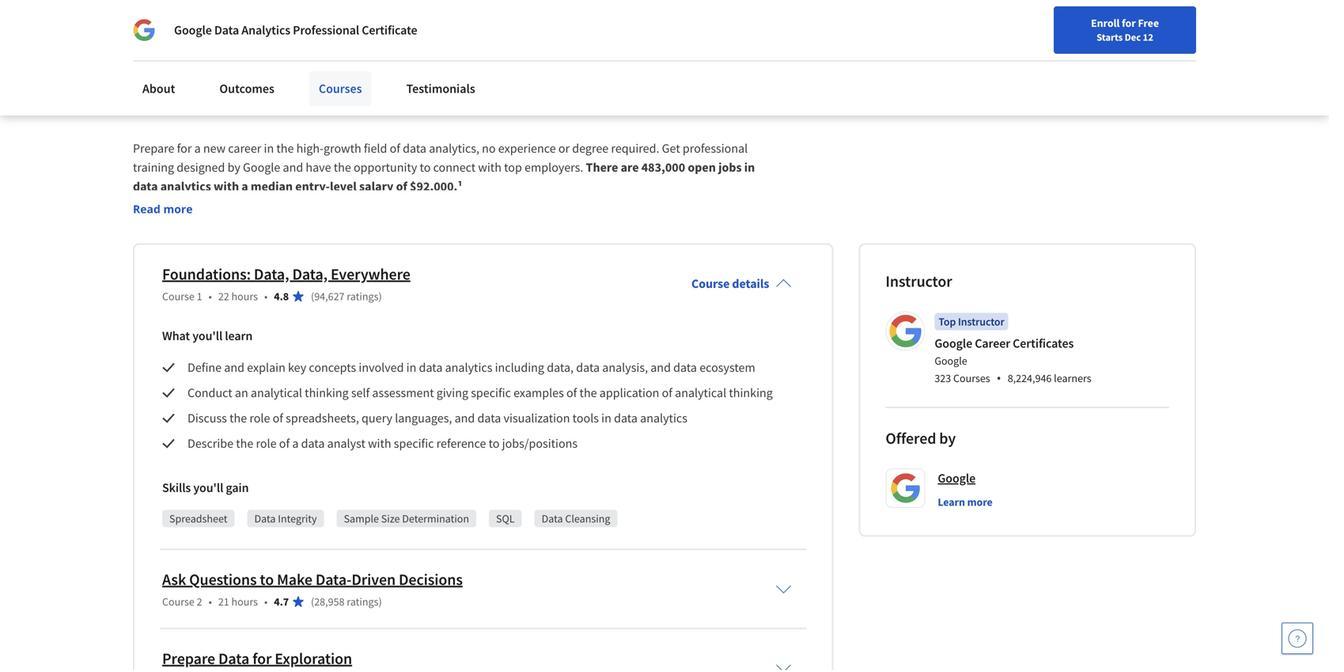 Task type: vqa. For each thing, say whether or not it's contained in the screenshot.
INFO ABOUT MODULE CONTENT element
no



Task type: locate. For each thing, give the bounding box(es) containing it.
0 horizontal spatial analytics
[[160, 178, 211, 194]]

in
[[264, 140, 274, 156], [744, 159, 755, 175], [406, 359, 416, 375], [601, 410, 611, 426]]

data up 'giving'
[[419, 359, 443, 375]]

1 vertical spatial hours
[[231, 594, 258, 609]]

0 horizontal spatial certificate
[[254, 92, 352, 119]]

you'll
[[192, 328, 222, 344], [193, 480, 223, 496]]

more inside button
[[163, 201, 193, 216]]

more right read
[[163, 201, 193, 216]]

0 horizontal spatial to
[[260, 570, 274, 589]]

a inside the prepare for a new career in the high-growth field of data analytics, no experience or degree required. get professional training designed by google and have the opportunity to connect with top employers.
[[194, 140, 201, 156]]

determination
[[402, 511, 469, 526]]

data left analytics
[[214, 22, 239, 38]]

of down opportunity at left
[[396, 178, 407, 194]]

1 horizontal spatial analytical
[[675, 385, 726, 401]]

0 horizontal spatial a
[[194, 140, 201, 156]]

0 vertical spatial to
[[420, 159, 431, 175]]

1 vertical spatial certificate
[[254, 92, 352, 119]]

size
[[381, 511, 400, 526]]

you'll for learn
[[192, 328, 222, 344]]

thinking up the spreadsheets,
[[305, 385, 349, 401]]

prepare inside the prepare for a new career in the high-growth field of data analytics, no experience or degree required. get professional training designed by google and have the opportunity to connect with top employers.
[[133, 140, 174, 156]]

professional certificate - 8 course series
[[133, 92, 506, 119]]

data
[[403, 140, 426, 156], [133, 178, 158, 194], [419, 359, 443, 375], [576, 359, 600, 375], [673, 359, 697, 375], [477, 410, 501, 426], [614, 410, 638, 426], [301, 435, 325, 451]]

by down career
[[227, 159, 240, 175]]

free
[[1138, 16, 1159, 30]]

analyst
[[327, 435, 365, 451]]

1 horizontal spatial instructor
[[958, 314, 1004, 329]]

a down the spreadsheets,
[[292, 435, 299, 451]]

to inside the prepare for a new career in the high-growth field of data analytics, no experience or degree required. get professional training designed by google and have the opportunity to connect with top employers.
[[420, 159, 431, 175]]

-
[[357, 92, 364, 119]]

professional right analytics
[[293, 22, 359, 38]]

analytics up conduct an analytical thinking self assessment giving specific examples of the application of analytical thinking
[[445, 359, 492, 375]]

ratings down everywhere on the left
[[347, 289, 378, 303]]

query
[[362, 410, 392, 426]]

by right offered
[[939, 428, 956, 448]]

1 vertical spatial 1
[[197, 289, 202, 303]]

1 vertical spatial a
[[241, 178, 248, 194]]

0 vertical spatial for
[[1122, 16, 1136, 30]]

1 vertical spatial )
[[378, 594, 382, 609]]

what you'll learn
[[162, 328, 253, 344]]

0 vertical spatial role
[[249, 410, 270, 426]]

read more button
[[133, 200, 193, 217]]

2 horizontal spatial with
[[478, 159, 501, 175]]

2 vertical spatial with
[[368, 435, 391, 451]]

of inside there are 483,000 open jobs in data analytics with a median entry-level salary of $92,000.¹
[[396, 178, 407, 194]]

ratings for everywhere
[[347, 289, 378, 303]]

role for spreadsheets,
[[249, 410, 270, 426]]

more inside 'button'
[[967, 495, 993, 509]]

0 horizontal spatial analytical
[[251, 385, 302, 401]]

google inside the prepare for a new career in the high-growth field of data analytics, no experience or degree required. get professional training designed by google and have the opportunity to connect with top employers.
[[243, 159, 280, 175]]

specific
[[471, 385, 511, 401], [394, 435, 434, 451]]

thinking down ecosystem
[[729, 385, 773, 401]]

) down everywhere on the left
[[378, 289, 382, 303]]

and left have
[[283, 159, 303, 175]]

)
[[378, 289, 382, 303], [378, 594, 382, 609]]

data, up 94,627
[[292, 264, 328, 284]]

role down explain
[[249, 410, 270, 426]]

google career certificates image
[[888, 314, 923, 348]]

professional up new on the top of the page
[[133, 92, 250, 119]]

opportunity
[[354, 159, 417, 175]]

a left new on the top of the page
[[194, 140, 201, 156]]

0 horizontal spatial professional
[[133, 92, 250, 119]]

of right field
[[390, 140, 400, 156]]

learn more button
[[938, 494, 993, 510]]

1 hours from the top
[[231, 289, 258, 303]]

including
[[495, 359, 544, 375]]

data down 21
[[218, 649, 249, 668]]

0 vertical spatial (
[[311, 289, 314, 303]]

with down no
[[478, 159, 501, 175]]

0 vertical spatial courses
[[319, 81, 362, 97]]

google up 323
[[935, 354, 967, 368]]

for up dec
[[1122, 16, 1136, 30]]

0 horizontal spatial 1
[[197, 289, 202, 303]]

0 vertical spatial professional
[[293, 22, 359, 38]]

for inside enroll for free starts dec 12
[[1122, 16, 1136, 30]]

a left the median
[[241, 178, 248, 194]]

data down the spreadsheets,
[[301, 435, 325, 451]]

role right describe
[[256, 435, 277, 451]]

0 horizontal spatial specific
[[394, 435, 434, 451]]

discuss
[[187, 410, 227, 426]]

data down the training
[[133, 178, 158, 194]]

0 vertical spatial specific
[[471, 385, 511, 401]]

data, up "4.8"
[[254, 264, 289, 284]]

details
[[732, 276, 769, 291]]

1 vertical spatial by
[[939, 428, 956, 448]]

0 vertical spatial ratings
[[347, 289, 378, 303]]

1 vertical spatial with
[[214, 178, 239, 194]]

0 vertical spatial with
[[478, 159, 501, 175]]

0 horizontal spatial with
[[214, 178, 239, 194]]

) down driven
[[378, 594, 382, 609]]

sample size determination
[[344, 511, 469, 526]]

1 vertical spatial instructor
[[958, 314, 1004, 329]]

1 left free
[[1130, 13, 1135, 25]]

jobs
[[718, 159, 742, 175]]

1 vertical spatial analytics
[[445, 359, 492, 375]]

spreadsheets,
[[286, 410, 359, 426]]

offered by
[[885, 428, 956, 448]]

data left integrity
[[254, 511, 276, 526]]

0 horizontal spatial data,
[[254, 264, 289, 284]]

to right reference
[[489, 435, 500, 451]]

2 hours from the top
[[231, 594, 258, 609]]

2 ratings from the top
[[347, 594, 378, 609]]

and
[[283, 159, 303, 175], [224, 359, 244, 375], [650, 359, 671, 375], [455, 410, 475, 426]]

1 horizontal spatial 1
[[1130, 13, 1135, 25]]

certificate up high-
[[254, 92, 352, 119]]

1 vertical spatial ratings
[[347, 594, 378, 609]]

starts
[[1097, 31, 1123, 44]]

and up reference
[[455, 410, 475, 426]]

data up opportunity at left
[[403, 140, 426, 156]]

are
[[621, 159, 639, 175]]

0 vertical spatial certificate
[[362, 22, 417, 38]]

prepare down 2
[[162, 649, 215, 668]]

analytics down application
[[640, 410, 687, 426]]

in inside there are 483,000 open jobs in data analytics with a median entry-level salary of $92,000.¹
[[744, 159, 755, 175]]

None search field
[[225, 10, 605, 42]]

1 horizontal spatial certificate
[[362, 22, 417, 38]]

show notifications image
[[1115, 20, 1134, 39]]

ask
[[162, 570, 186, 589]]

to left make
[[260, 570, 274, 589]]

0 horizontal spatial instructor
[[885, 271, 952, 291]]

open
[[688, 159, 716, 175]]

course
[[691, 276, 730, 291], [162, 289, 194, 303], [162, 594, 194, 609]]

1 horizontal spatial more
[[967, 495, 993, 509]]

have
[[306, 159, 331, 175]]

0 vertical spatial 1
[[1130, 13, 1135, 25]]

of down the spreadsheets,
[[279, 435, 290, 451]]

learn more
[[938, 495, 993, 509]]

1 vertical spatial courses
[[953, 371, 990, 385]]

more right learn
[[967, 495, 993, 509]]

1 horizontal spatial thinking
[[729, 385, 773, 401]]

google right the google icon at the top left of the page
[[174, 22, 212, 38]]

spreadsheet
[[169, 511, 227, 526]]

1 horizontal spatial data,
[[292, 264, 328, 284]]

google image
[[133, 19, 155, 41]]

more for learn more
[[967, 495, 993, 509]]

• inside top instructor google career certificates google 323 courses • 8,224,946 learners
[[997, 369, 1001, 386]]

google up learn
[[938, 470, 976, 486]]

1 horizontal spatial analytics
[[445, 359, 492, 375]]

2 horizontal spatial for
[[1122, 16, 1136, 30]]

1 horizontal spatial professional
[[293, 22, 359, 38]]

about
[[142, 81, 175, 97]]

prepare data for exploration
[[162, 649, 352, 668]]

course left 2
[[162, 594, 194, 609]]

1 inside button
[[1130, 13, 1135, 25]]

( right "4.8"
[[311, 289, 314, 303]]

no
[[482, 140, 496, 156]]

0 vertical spatial by
[[227, 159, 240, 175]]

you'll for gain
[[193, 480, 223, 496]]

instructor up career
[[958, 314, 1004, 329]]

prepare up the training
[[133, 140, 174, 156]]

0 vertical spatial hours
[[231, 289, 258, 303]]

more
[[163, 201, 193, 216], [967, 495, 993, 509]]

courses
[[319, 81, 362, 97], [953, 371, 990, 385]]

specific down define and explain key concepts involved in data analytics including data, data analysis, and data ecosystem
[[471, 385, 511, 401]]

exploration
[[275, 649, 352, 668]]

field
[[364, 140, 387, 156]]

analytical down explain
[[251, 385, 302, 401]]

•
[[209, 289, 212, 303], [264, 289, 268, 303], [997, 369, 1001, 386], [209, 594, 212, 609], [264, 594, 268, 609]]

experience
[[498, 140, 556, 156]]

hours right 22
[[231, 289, 258, 303]]

with
[[478, 159, 501, 175], [214, 178, 239, 194], [368, 435, 391, 451]]

(
[[311, 289, 314, 303], [311, 594, 314, 609]]

you'll left gain at the left of the page
[[193, 480, 223, 496]]

data down conduct an analytical thinking self assessment giving specific examples of the application of analytical thinking
[[477, 410, 501, 426]]

course left details
[[691, 276, 730, 291]]

1 horizontal spatial to
[[420, 159, 431, 175]]

analytical down ecosystem
[[675, 385, 726, 401]]

by
[[227, 159, 240, 175], [939, 428, 956, 448]]

1 horizontal spatial with
[[368, 435, 391, 451]]

ratings for make
[[347, 594, 378, 609]]

1 button
[[1103, 10, 1147, 48]]

0 horizontal spatial for
[[177, 140, 192, 156]]

2 vertical spatial analytics
[[640, 410, 687, 426]]

define and explain key concepts involved in data analytics including data, data analysis, and data ecosystem
[[187, 359, 755, 375]]

course
[[384, 92, 446, 119]]

0 horizontal spatial by
[[227, 159, 240, 175]]

1 ) from the top
[[378, 289, 382, 303]]

for up designed
[[177, 140, 192, 156]]

of down data,
[[566, 385, 577, 401]]

of inside the prepare for a new career in the high-growth field of data analytics, no experience or degree required. get professional training designed by google and have the opportunity to connect with top employers.
[[390, 140, 400, 156]]

outcomes link
[[210, 71, 284, 106]]

high-
[[296, 140, 324, 156]]

top instructor google career certificates google 323 courses • 8,224,946 learners
[[935, 314, 1091, 386]]

for left exploration in the left of the page
[[252, 649, 272, 668]]

median
[[251, 178, 293, 194]]

data down application
[[614, 410, 638, 426]]

or
[[558, 140, 570, 156]]

) for everywhere
[[378, 289, 382, 303]]

0 vertical spatial analytics
[[160, 178, 211, 194]]

enroll
[[1091, 16, 1120, 30]]

1 vertical spatial to
[[489, 435, 500, 451]]

2 vertical spatial for
[[252, 649, 272, 668]]

application
[[599, 385, 659, 401]]

explain
[[247, 359, 285, 375]]

data inside the prepare for a new career in the high-growth field of data analytics, no experience or degree required. get professional training designed by google and have the opportunity to connect with top employers.
[[403, 140, 426, 156]]

0 vertical spatial you'll
[[192, 328, 222, 344]]

to up $92,000.¹
[[420, 159, 431, 175]]

certificate up courses link
[[362, 22, 417, 38]]

with down query
[[368, 435, 391, 451]]

2 horizontal spatial a
[[292, 435, 299, 451]]

hours right 21
[[231, 594, 258, 609]]

instructor up top
[[885, 271, 952, 291]]

involved
[[359, 359, 404, 375]]

specific down languages,
[[394, 435, 434, 451]]

0 horizontal spatial more
[[163, 201, 193, 216]]

role for a
[[256, 435, 277, 451]]

with inside the prepare for a new career in the high-growth field of data analytics, no experience or degree required. get professional training designed by google and have the opportunity to connect with top employers.
[[478, 159, 501, 175]]

analytics down designed
[[160, 178, 211, 194]]

$92,000.¹
[[410, 178, 462, 194]]

prepare for prepare data for exploration
[[162, 649, 215, 668]]

a
[[194, 140, 201, 156], [241, 178, 248, 194], [292, 435, 299, 451]]

english button
[[997, 0, 1092, 51]]

in right career
[[264, 140, 274, 156]]

google link
[[938, 468, 976, 488]]

course details button
[[679, 253, 804, 314]]

you'll left learn
[[192, 328, 222, 344]]

ratings down driven
[[347, 594, 378, 609]]

0 vertical spatial prepare
[[133, 140, 174, 156]]

0 horizontal spatial thinking
[[305, 385, 349, 401]]

1 down 'foundations:'
[[197, 289, 202, 303]]

prepare for prepare for a new career in the high-growth field of data analytics, no experience or degree required. get professional training designed by google and have the opportunity to connect with top employers.
[[133, 140, 174, 156]]

of left the spreadsheets,
[[273, 410, 283, 426]]

2 vertical spatial to
[[260, 570, 274, 589]]

2 ) from the top
[[378, 594, 382, 609]]

help center image
[[1288, 629, 1307, 648]]

• left 8,224,946
[[997, 369, 1001, 386]]

for for enroll
[[1122, 16, 1136, 30]]

data left cleansing at bottom
[[542, 511, 563, 526]]

in right "jobs"
[[744, 159, 755, 175]]

coursera career certificate image
[[897, 0, 1161, 57]]

and inside the prepare for a new career in the high-growth field of data analytics, no experience or degree required. get professional training designed by google and have the opportunity to connect with top employers.
[[283, 159, 303, 175]]

1 vertical spatial prepare
[[162, 649, 215, 668]]

concepts
[[309, 359, 356, 375]]

degree
[[572, 140, 609, 156]]

0 vertical spatial more
[[163, 201, 193, 216]]

1 vertical spatial role
[[256, 435, 277, 451]]

for inside the prepare for a new career in the high-growth field of data analytics, no experience or degree required. get professional training designed by google and have the opportunity to connect with top employers.
[[177, 140, 192, 156]]

integrity
[[278, 511, 317, 526]]

0 vertical spatial )
[[378, 289, 382, 303]]

google up the median
[[243, 159, 280, 175]]

decisions
[[399, 570, 463, 589]]

8
[[368, 92, 379, 119]]

• left 22
[[209, 289, 212, 303]]

course details
[[691, 276, 769, 291]]

courses inside top instructor google career certificates google 323 courses • 8,224,946 learners
[[953, 371, 990, 385]]

courses right 323
[[953, 371, 990, 385]]

skills you'll gain
[[162, 480, 249, 496]]

course down 'foundations:'
[[162, 289, 194, 303]]

courses left 8 at top
[[319, 81, 362, 97]]

1 ratings from the top
[[347, 289, 378, 303]]

2 ( from the top
[[311, 594, 314, 609]]

) for make
[[378, 594, 382, 609]]

( down ask questions to make data-driven decisions
[[311, 594, 314, 609]]

data left ecosystem
[[673, 359, 697, 375]]

0 vertical spatial a
[[194, 140, 201, 156]]

1 vertical spatial more
[[967, 495, 993, 509]]

323
[[935, 371, 951, 385]]

1 vertical spatial (
[[311, 594, 314, 609]]

2 data, from the left
[[292, 264, 328, 284]]

the down growth
[[334, 159, 351, 175]]

1 horizontal spatial a
[[241, 178, 248, 194]]

analytics inside there are 483,000 open jobs in data analytics with a median entry-level salary of $92,000.¹
[[160, 178, 211, 194]]

1 vertical spatial for
[[177, 140, 192, 156]]

top
[[938, 314, 956, 329]]

1 ( from the top
[[311, 289, 314, 303]]

1 horizontal spatial courses
[[953, 371, 990, 385]]

1 vertical spatial you'll
[[193, 480, 223, 496]]

with down designed
[[214, 178, 239, 194]]



Task type: describe. For each thing, give the bounding box(es) containing it.
foundations: data, data, everywhere
[[162, 264, 410, 284]]

languages,
[[395, 410, 452, 426]]

visualization
[[504, 410, 570, 426]]

1 horizontal spatial specific
[[471, 385, 511, 401]]

ask questions to make data-driven decisions
[[162, 570, 463, 589]]

1 data, from the left
[[254, 264, 289, 284]]

hours for questions
[[231, 594, 258, 609]]

the down an
[[229, 410, 247, 426]]

assessment
[[372, 385, 434, 401]]

learn
[[938, 495, 965, 509]]

( 94,627 ratings )
[[311, 289, 382, 303]]

in right tools
[[601, 410, 611, 426]]

english
[[1026, 18, 1064, 34]]

what
[[162, 328, 190, 344]]

1 thinking from the left
[[305, 385, 349, 401]]

instructor inside top instructor google career certificates google 323 courses • 8,224,946 learners
[[958, 314, 1004, 329]]

2 thinking from the left
[[729, 385, 773, 401]]

key
[[288, 359, 306, 375]]

• left 4.7
[[264, 594, 268, 609]]

a inside there are 483,000 open jobs in data analytics with a median entry-level salary of $92,000.¹
[[241, 178, 248, 194]]

2 vertical spatial a
[[292, 435, 299, 451]]

4.8
[[274, 289, 289, 303]]

course for ask questions to make data-driven decisions
[[162, 594, 194, 609]]

foundations:
[[162, 264, 251, 284]]

course for foundations: data, data, everywhere
[[162, 289, 194, 303]]

the left high-
[[276, 140, 294, 156]]

( for everywhere
[[311, 289, 314, 303]]

1 analytical from the left
[[251, 385, 302, 401]]

21
[[218, 594, 229, 609]]

sql
[[496, 511, 515, 526]]

more for read more
[[163, 201, 193, 216]]

top
[[504, 159, 522, 175]]

0 horizontal spatial courses
[[319, 81, 362, 97]]

there
[[586, 159, 618, 175]]

the right describe
[[236, 435, 253, 451]]

1 vertical spatial specific
[[394, 435, 434, 451]]

foundations: data, data, everywhere link
[[162, 264, 410, 284]]

learn
[[225, 328, 253, 344]]

of right application
[[662, 385, 672, 401]]

google data analytics professional certificate
[[174, 22, 417, 38]]

data inside there are 483,000 open jobs in data analytics with a median entry-level salary of $92,000.¹
[[133, 178, 158, 194]]

define
[[187, 359, 222, 375]]

read
[[133, 201, 160, 216]]

growth
[[324, 140, 361, 156]]

data-
[[315, 570, 352, 589]]

2 analytical from the left
[[675, 385, 726, 401]]

testimonials
[[406, 81, 475, 97]]

describe the role of a data analyst with specific reference to jobs/positions
[[187, 435, 578, 451]]

8,224,946
[[1008, 371, 1052, 385]]

get
[[662, 140, 680, 156]]

new
[[203, 140, 226, 156]]

analysis,
[[602, 359, 648, 375]]

and up an
[[224, 359, 244, 375]]

everywhere
[[331, 264, 410, 284]]

0 vertical spatial instructor
[[885, 271, 952, 291]]

in inside the prepare for a new career in the high-growth field of data analytics, no experience or degree required. get professional training designed by google and have the opportunity to connect with top employers.
[[264, 140, 274, 156]]

28,958
[[314, 594, 345, 609]]

tools
[[572, 410, 599, 426]]

designed
[[177, 159, 225, 175]]

jobs/positions
[[502, 435, 578, 451]]

conduct
[[187, 385, 232, 401]]

entry-
[[295, 178, 330, 194]]

22
[[218, 289, 229, 303]]

and right analysis, at left bottom
[[650, 359, 671, 375]]

learners
[[1054, 371, 1091, 385]]

for for prepare
[[177, 140, 192, 156]]

about link
[[133, 71, 185, 106]]

course inside course details 'dropdown button'
[[691, 276, 730, 291]]

professional
[[683, 140, 748, 156]]

483,000
[[641, 159, 685, 175]]

analytics
[[241, 22, 290, 38]]

offered
[[885, 428, 936, 448]]

questions
[[189, 570, 257, 589]]

dec
[[1125, 31, 1141, 44]]

an
[[235, 385, 248, 401]]

make
[[277, 570, 312, 589]]

career
[[975, 335, 1010, 351]]

required.
[[611, 140, 659, 156]]

analytics,
[[429, 140, 479, 156]]

conduct an analytical thinking self assessment giving specific examples of the application of analytical thinking
[[187, 385, 773, 401]]

career
[[228, 140, 261, 156]]

employers.
[[525, 159, 583, 175]]

data cleansing
[[542, 511, 610, 526]]

cleansing
[[565, 511, 610, 526]]

the up tools
[[580, 385, 597, 401]]

1 horizontal spatial for
[[252, 649, 272, 668]]

( 28,958 ratings )
[[311, 594, 382, 609]]

• left "4.8"
[[264, 289, 268, 303]]

gain
[[226, 480, 249, 496]]

giving
[[437, 385, 468, 401]]

course 2 • 21 hours •
[[162, 594, 268, 609]]

level
[[330, 178, 357, 194]]

1 horizontal spatial by
[[939, 428, 956, 448]]

( for make
[[311, 594, 314, 609]]

describe
[[187, 435, 233, 451]]

salary
[[359, 178, 393, 194]]

prepare for a new career in the high-growth field of data analytics, no experience or degree required. get professional training designed by google and have the opportunity to connect with top employers.
[[133, 140, 750, 175]]

data,
[[547, 359, 574, 375]]

ask questions to make data-driven decisions link
[[162, 570, 463, 589]]

course 1 • 22 hours •
[[162, 289, 268, 303]]

by inside the prepare for a new career in the high-growth field of data analytics, no experience or degree required. get professional training designed by google and have the opportunity to connect with top employers.
[[227, 159, 240, 175]]

connect
[[433, 159, 476, 175]]

testimonials link
[[397, 71, 485, 106]]

discuss the role of spreadsheets, query languages, and data visualization tools in data analytics
[[187, 410, 687, 426]]

in up assessment
[[406, 359, 416, 375]]

94,627
[[314, 289, 345, 303]]

4.7
[[274, 594, 289, 609]]

hours for data,
[[231, 289, 258, 303]]

1 vertical spatial professional
[[133, 92, 250, 119]]

google career certificates link
[[935, 335, 1074, 351]]

• right 2
[[209, 594, 212, 609]]

google down top
[[935, 335, 972, 351]]

data integrity
[[254, 511, 317, 526]]

with inside there are 483,000 open jobs in data analytics with a median entry-level salary of $92,000.¹
[[214, 178, 239, 194]]

2 horizontal spatial to
[[489, 435, 500, 451]]

2 horizontal spatial analytics
[[640, 410, 687, 426]]

data right data,
[[576, 359, 600, 375]]



